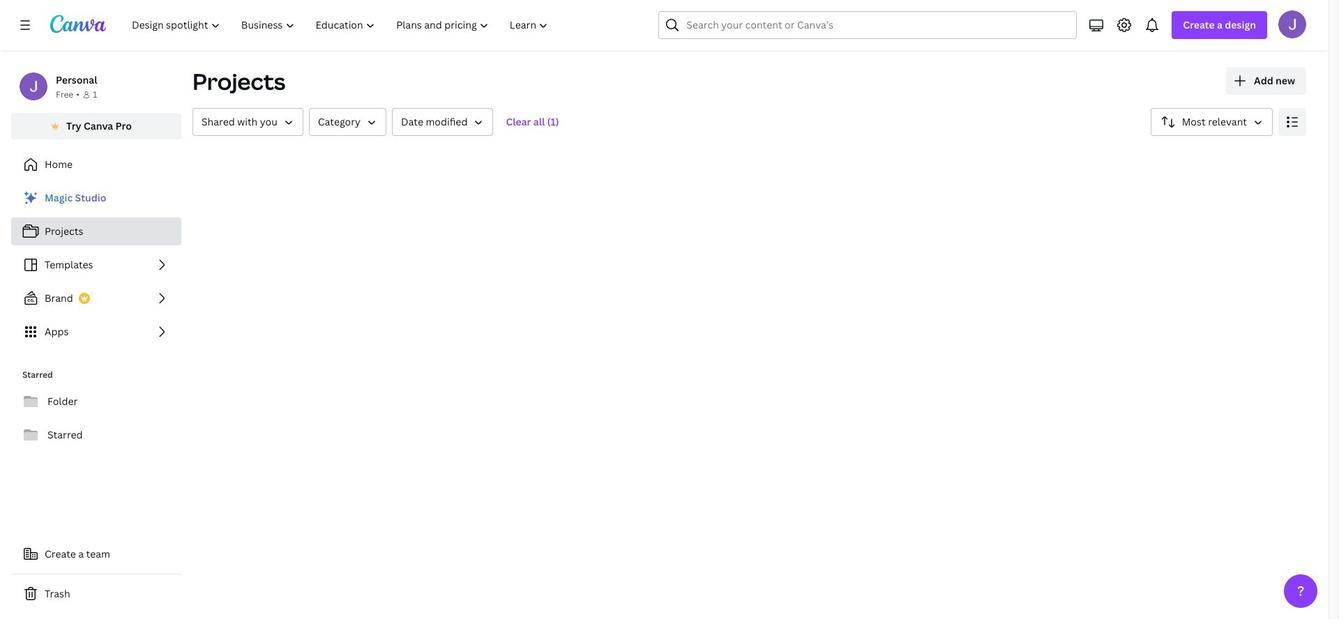 Task type: describe. For each thing, give the bounding box(es) containing it.
Search search field
[[687, 12, 1050, 38]]

top level navigation element
[[123, 11, 561, 39]]

jacob simon image
[[1279, 10, 1307, 38]]

Sort by button
[[1151, 108, 1273, 136]]

Owner button
[[193, 108, 303, 136]]



Task type: vqa. For each thing, say whether or not it's contained in the screenshot.
New
no



Task type: locate. For each thing, give the bounding box(es) containing it.
Category button
[[309, 108, 386, 136]]

list
[[11, 184, 181, 346]]

Date modified button
[[392, 108, 494, 136]]

None search field
[[659, 11, 1077, 39]]



